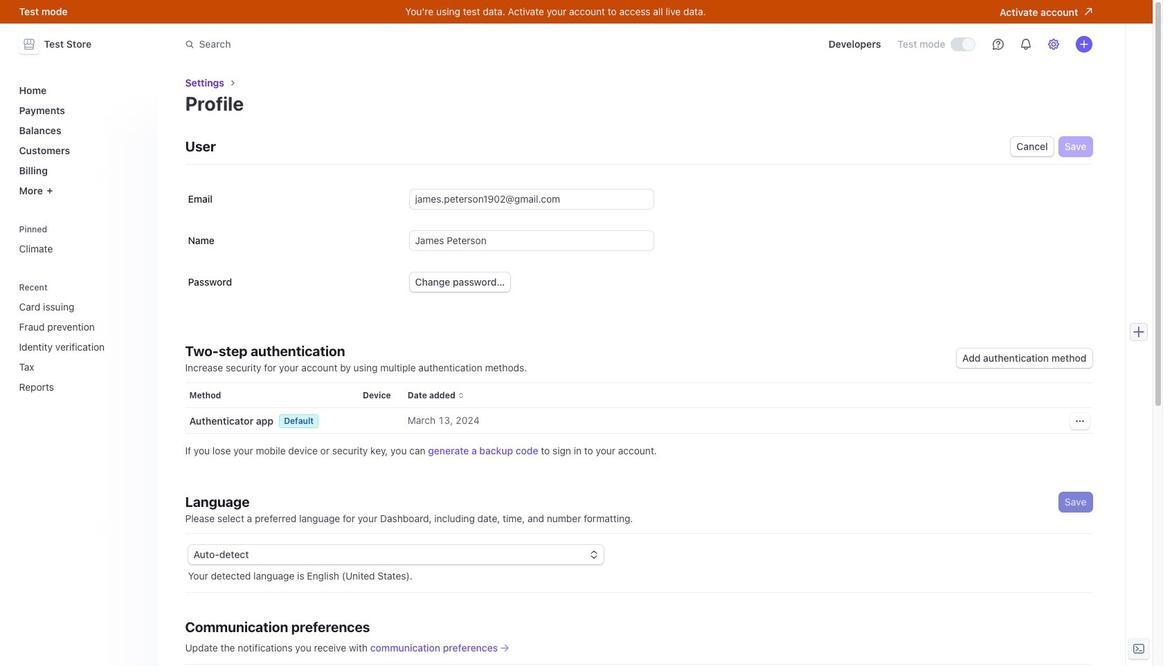 Task type: describe. For each thing, give the bounding box(es) containing it.
core navigation links element
[[14, 79, 149, 202]]

notifications image
[[1020, 39, 1031, 50]]

settings image
[[1048, 39, 1059, 50]]

1 recent element from the top
[[14, 278, 149, 399]]

help image
[[993, 39, 1004, 50]]

Test mode checkbox
[[951, 38, 975, 51]]

pinned element
[[14, 220, 149, 260]]

Search text field
[[177, 32, 568, 57]]

edit pins image
[[135, 225, 144, 234]]

clear history image
[[135, 284, 144, 292]]



Task type: locate. For each thing, give the bounding box(es) containing it.
None search field
[[177, 32, 568, 57]]

recent element
[[14, 278, 149, 399], [14, 296, 149, 399]]

row actions image
[[1076, 417, 1084, 426]]

2 recent element from the top
[[14, 296, 149, 399]]



Task type: vqa. For each thing, say whether or not it's contained in the screenshot.
$10.00 related to Total
no



